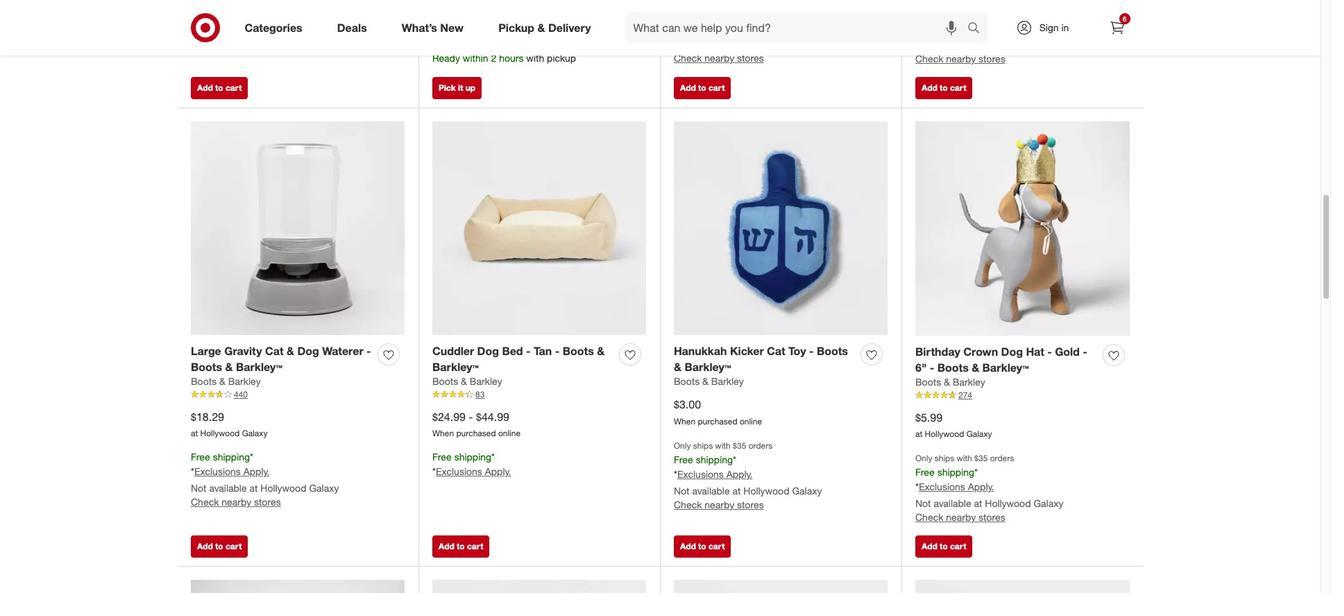Task type: vqa. For each thing, say whether or not it's contained in the screenshot.
left WHEN
yes



Task type: describe. For each thing, give the bounding box(es) containing it.
$18.29
[[191, 410, 224, 424]]

deals
[[337, 21, 367, 34]]

pickup
[[499, 21, 535, 34]]

* exclusions apply. at  hollywood galaxy ready within 2 hours with pickup
[[433, 22, 576, 64]]

83 link
[[433, 389, 646, 401]]

galaxy inside $18.29 at hollywood galaxy
[[242, 429, 268, 439]]

6"
[[916, 361, 927, 375]]

large gravity cat & dog waterer - boots & barkley™ link
[[191, 343, 372, 375]]

with inside only ships with $35 orders free shipping * * exclusions apply.
[[232, 16, 248, 27]]

$35 for birthday crown dog hat - gold - 6" - boots & barkley™
[[975, 454, 988, 464]]

shipping inside the free shipping * exclusions apply. not available at hollywood galaxy check nearby stores
[[938, 8, 975, 20]]

pickup
[[547, 52, 576, 64]]

bed
[[502, 344, 523, 358]]

dog inside cuddler dog bed - tan - boots & barkley™
[[477, 344, 499, 358]]

- inside hanukkah kicker cat toy - boots & barkley™
[[810, 344, 814, 358]]

hollywood inside the * exclusions apply. at  hollywood galaxy ready within 2 hours with pickup
[[481, 38, 527, 50]]

nearby inside the free shipping * exclusions apply. not available at hollywood galaxy check nearby stores
[[947, 53, 976, 65]]

pickup & delivery link
[[487, 12, 609, 43]]

boots & barkley for large
[[191, 376, 261, 388]]

orders inside only ships with $35 orders free shipping * * exclusions apply.
[[266, 16, 290, 27]]

when inside $3.00 when purchased online
[[674, 417, 696, 427]]

2
[[491, 52, 497, 64]]

- inside the $24.99 - $44.99 when purchased online
[[469, 410, 473, 424]]

gravity
[[224, 344, 262, 358]]

free inside the free shipping * exclusions apply. not available at hollywood galaxy check nearby stores
[[916, 8, 935, 20]]

- right the 6"
[[930, 361, 935, 375]]

deals link
[[325, 12, 384, 43]]

$5.99 at hollywood galaxy
[[916, 411, 993, 440]]

stores inside the free shipping * exclusions apply. not available at hollywood galaxy check nearby stores
[[979, 53, 1006, 65]]

& inside hanukkah kicker cat toy - boots & barkley™
[[674, 360, 682, 374]]

hollywood inside the free shipping * exclusions apply. not available at hollywood galaxy check nearby stores
[[985, 39, 1031, 51]]

search
[[961, 22, 995, 36]]

440 link
[[191, 389, 405, 401]]

$3.00 when purchased online
[[674, 398, 762, 427]]

boots & barkley for birthday
[[916, 377, 986, 388]]

kicker
[[730, 344, 764, 358]]

at inside the free shipping * exclusions apply. not available at hollywood galaxy check nearby stores
[[974, 39, 983, 51]]

up
[[466, 82, 476, 93]]

$24.99
[[433, 410, 466, 424]]

ships for hanukkah kicker cat toy - boots & barkley™
[[693, 441, 713, 451]]

when inside the $24.99 - $44.99 when purchased online
[[433, 429, 454, 439]]

cuddler dog bed - tan - boots & barkley™
[[433, 344, 605, 374]]

pick it up button
[[433, 77, 482, 99]]

boots inside large gravity cat & dog waterer - boots & barkley™
[[191, 360, 222, 374]]

hanukkah kicker cat toy - boots & barkley™
[[674, 344, 848, 374]]

hanukkah
[[674, 344, 727, 358]]

- right hat
[[1048, 345, 1052, 359]]

ships inside only ships with $35 orders free shipping * * exclusions apply.
[[210, 16, 230, 27]]

only for birthday crown dog hat - gold - 6" - boots & barkley™
[[916, 454, 933, 464]]

274 link
[[916, 390, 1130, 402]]

waterer
[[322, 344, 364, 358]]

What can we help you find? suggestions appear below search field
[[625, 12, 971, 43]]

exclusions inside only ships with $35 orders free shipping * * exclusions apply.
[[194, 44, 241, 56]]

barkley for crown
[[953, 377, 986, 388]]

shipping inside free shipping * * exclusions apply.
[[455, 451, 492, 463]]

$5.99
[[916, 411, 943, 425]]

free inside free shipping * * exclusions apply.
[[433, 451, 452, 463]]

boots inside cuddler dog bed - tan - boots & barkley™
[[563, 344, 594, 358]]

exclusions inside the free shipping * exclusions apply. not available at hollywood galaxy check nearby stores
[[919, 22, 966, 34]]

pick it up
[[439, 82, 476, 93]]

at inside $18.29 at hollywood galaxy
[[191, 429, 198, 439]]

free shipping * exclusions apply. not available at hollywood galaxy check nearby stores
[[916, 8, 1064, 65]]

hat
[[1026, 345, 1045, 359]]

cat for &
[[265, 344, 284, 358]]

categories
[[245, 21, 303, 34]]

cat for toy
[[767, 344, 786, 358]]

only ships with $35 orders free shipping * * exclusions apply. not available at hollywood galaxy check nearby stores for $3.00
[[674, 441, 822, 511]]

boots inside hanukkah kicker cat toy - boots & barkley™
[[817, 344, 848, 358]]

only ships with $35 orders free shipping * * exclusions apply. not available at hollywood galaxy check nearby stores for $5.99
[[916, 454, 1064, 524]]

galaxy inside $5.99 at hollywood galaxy
[[967, 429, 993, 440]]

exclusions inside free shipping * * exclusions apply.
[[436, 466, 482, 478]]

with inside the * exclusions apply. at  hollywood galaxy ready within 2 hours with pickup
[[526, 52, 544, 64]]

new
[[440, 21, 464, 34]]

83
[[476, 390, 485, 400]]

$3.00
[[674, 398, 701, 412]]

crown
[[964, 345, 998, 359]]



Task type: locate. For each thing, give the bounding box(es) containing it.
pickup & delivery
[[499, 21, 591, 34]]

2 horizontal spatial $35
[[975, 454, 988, 464]]

orders for birthday crown dog hat - gold - 6" - boots & barkley™
[[991, 454, 1015, 464]]

check inside the free shipping * exclusions apply. not available at hollywood galaxy check nearby stores
[[916, 53, 944, 65]]

free inside only ships with $35 orders free shipping * * exclusions apply.
[[191, 29, 210, 41]]

boots & barkley for cuddler
[[433, 376, 502, 388]]

ships down $5.99 at hollywood galaxy
[[935, 454, 955, 464]]

1 horizontal spatial online
[[740, 417, 762, 427]]

0 horizontal spatial $35
[[250, 16, 263, 27]]

1 horizontal spatial only ships with $35 orders free shipping * * exclusions apply. not available at hollywood galaxy check nearby stores
[[916, 454, 1064, 524]]

1 horizontal spatial ships
[[693, 441, 713, 451]]

with
[[232, 16, 248, 27], [526, 52, 544, 64], [716, 441, 731, 451], [957, 454, 973, 464]]

2 vertical spatial orders
[[991, 454, 1015, 464]]

apply.
[[485, 22, 511, 34], [727, 22, 753, 34], [968, 22, 994, 34], [243, 44, 270, 56], [243, 466, 270, 478], [485, 466, 511, 478], [727, 469, 753, 480], [968, 481, 994, 493]]

- right waterer
[[367, 344, 371, 358]]

purchased down $3.00
[[698, 417, 738, 427]]

0 horizontal spatial dog
[[297, 344, 319, 358]]

only
[[191, 16, 208, 27], [674, 441, 691, 451], [916, 454, 933, 464]]

to
[[215, 82, 223, 93], [699, 82, 707, 93], [940, 82, 948, 93], [215, 541, 223, 552], [457, 541, 465, 552], [699, 541, 707, 552], [940, 541, 948, 552]]

barkley™ inside large gravity cat & dog waterer - boots & barkley™
[[236, 360, 283, 374]]

-
[[367, 344, 371, 358], [526, 344, 531, 358], [555, 344, 560, 358], [810, 344, 814, 358], [1048, 345, 1052, 359], [1083, 345, 1088, 359], [930, 361, 935, 375], [469, 410, 473, 424]]

barkley™ inside hanukkah kicker cat toy - boots & barkley™
[[685, 360, 731, 374]]

0 vertical spatial $35
[[250, 16, 263, 27]]

online
[[740, 417, 762, 427], [498, 429, 521, 439]]

delivery
[[548, 21, 591, 34]]

exclusions
[[436, 22, 482, 34], [678, 22, 724, 34], [919, 22, 966, 34], [194, 44, 241, 56], [194, 466, 241, 478], [436, 466, 482, 478], [678, 469, 724, 480], [919, 481, 966, 493]]

barkley™ inside birthday crown dog hat - gold - 6" - boots & barkley™
[[983, 361, 1029, 375]]

large gravity cat & dog waterer - boots & barkley™
[[191, 344, 371, 374]]

search button
[[961, 12, 995, 46]]

2 horizontal spatial orders
[[991, 454, 1015, 464]]

ships down $3.00 when purchased online
[[693, 441, 713, 451]]

* inside the free shipping * exclusions apply. not available at hollywood galaxy check nearby stores
[[975, 8, 978, 20]]

cat
[[265, 344, 284, 358], [767, 344, 786, 358]]

exclusions apply. button
[[436, 21, 511, 35], [678, 21, 753, 35], [919, 22, 994, 36], [194, 43, 270, 57], [194, 465, 270, 479], [436, 465, 511, 479], [678, 468, 753, 482], [919, 481, 994, 494]]

large
[[191, 344, 221, 358]]

large gravity cat & dog waterer - boots & barkley™ image
[[191, 122, 405, 335], [191, 122, 405, 335]]

0 vertical spatial free shipping * * exclusions apply. not available at hollywood galaxy check nearby stores
[[674, 7, 822, 64]]

0 vertical spatial purchased
[[698, 417, 738, 427]]

check
[[674, 52, 702, 64], [916, 53, 944, 65], [191, 496, 219, 508], [674, 499, 702, 511], [916, 512, 944, 524]]

boots & barkley up $3.00
[[674, 376, 744, 388]]

purchased
[[698, 417, 738, 427], [456, 429, 496, 439]]

1 vertical spatial ships
[[693, 441, 713, 451]]

not inside the free shipping * exclusions apply. not available at hollywood galaxy check nearby stores
[[916, 39, 931, 51]]

$35 for hanukkah kicker cat toy - boots & barkley™
[[733, 441, 747, 451]]

& inside birthday crown dog hat - gold - 6" - boots & barkley™
[[972, 361, 980, 375]]

1 horizontal spatial purchased
[[698, 417, 738, 427]]

sign in link
[[1004, 12, 1091, 43]]

1 vertical spatial orders
[[749, 441, 773, 451]]

barkley for dog
[[470, 376, 502, 388]]

1 horizontal spatial dog
[[477, 344, 499, 358]]

2 cat from the left
[[767, 344, 786, 358]]

$35
[[250, 16, 263, 27], [733, 441, 747, 451], [975, 454, 988, 464]]

shipping
[[696, 7, 733, 19], [938, 8, 975, 20], [213, 29, 250, 41], [213, 451, 250, 463], [455, 451, 492, 463], [696, 454, 733, 466], [938, 467, 975, 479]]

- right $24.99 at the left
[[469, 410, 473, 424]]

shipping inside only ships with $35 orders free shipping * * exclusions apply.
[[213, 29, 250, 41]]

birthday crown dog hat - gold - 6" - boots & barkley™ link
[[916, 344, 1098, 376]]

available
[[692, 38, 730, 50], [934, 39, 972, 51], [209, 483, 247, 494], [692, 485, 730, 497], [934, 498, 972, 510]]

1 vertical spatial purchased
[[456, 429, 496, 439]]

free shipping * * exclusions apply.
[[433, 451, 511, 478]]

cat right gravity on the left bottom of page
[[265, 344, 284, 358]]

apply. inside the * exclusions apply. at  hollywood galaxy ready within 2 hours with pickup
[[485, 22, 511, 34]]

barkley
[[228, 376, 261, 388], [470, 376, 502, 388], [712, 376, 744, 388], [953, 377, 986, 388]]

at inside the * exclusions apply. at  hollywood galaxy ready within 2 hours with pickup
[[470, 38, 478, 50]]

hanukkah kicker cat toy - boots & barkley™ link
[[674, 343, 855, 375]]

stores
[[737, 52, 764, 64], [979, 53, 1006, 65], [254, 496, 281, 508], [737, 499, 764, 511], [979, 512, 1006, 524]]

boots & barkley
[[191, 376, 261, 388], [433, 376, 502, 388], [674, 376, 744, 388], [916, 377, 986, 388]]

hollywood inside $5.99 at hollywood galaxy
[[925, 429, 965, 440]]

sign in
[[1040, 22, 1069, 33]]

what's new link
[[390, 12, 481, 43]]

2 horizontal spatial ships
[[935, 454, 955, 464]]

when
[[674, 417, 696, 427], [433, 429, 454, 439]]

barkley up 274
[[953, 377, 986, 388]]

2 horizontal spatial dog
[[1002, 345, 1023, 359]]

what's new
[[402, 21, 464, 34]]

&
[[538, 21, 545, 34], [287, 344, 294, 358], [597, 344, 605, 358], [225, 360, 233, 374], [674, 360, 682, 374], [972, 361, 980, 375], [219, 376, 226, 388], [461, 376, 467, 388], [703, 376, 709, 388], [944, 377, 950, 388]]

$24.99 - $44.99 when purchased online
[[433, 410, 521, 439]]

cat inside large gravity cat & dog waterer - boots & barkley™
[[265, 344, 284, 358]]

0 horizontal spatial free shipping * * exclusions apply. not available at hollywood galaxy check nearby stores
[[191, 451, 339, 508]]

0 vertical spatial only
[[191, 16, 208, 27]]

ships left categories
[[210, 16, 230, 27]]

boots & barkley link for $5.99
[[916, 376, 986, 390]]

boots & barkley link
[[191, 375, 261, 389], [433, 375, 502, 389], [674, 375, 744, 389], [916, 376, 986, 390]]

* inside the * exclusions apply. at  hollywood galaxy ready within 2 hours with pickup
[[433, 22, 436, 34]]

0 horizontal spatial purchased
[[456, 429, 496, 439]]

dog inside large gravity cat & dog waterer - boots & barkley™
[[297, 344, 319, 358]]

hollywood
[[481, 38, 527, 50], [744, 38, 790, 50], [985, 39, 1031, 51], [200, 429, 240, 439], [925, 429, 965, 440], [261, 483, 307, 494], [744, 485, 790, 497], [985, 498, 1031, 510]]

boots & barkley up 440
[[191, 376, 261, 388]]

comfort reflective dog leash - boots & barkley™ image
[[433, 581, 646, 594], [433, 581, 646, 594]]

birthday crown dog hat - gold - 6" - boots & barkley™ image
[[916, 122, 1130, 336], [916, 122, 1130, 336]]

it
[[458, 82, 463, 93]]

0 horizontal spatial when
[[433, 429, 454, 439]]

hours
[[499, 52, 524, 64]]

cuddler dog bed - tan - boots & barkley™ link
[[433, 343, 614, 375]]

1 vertical spatial free shipping * * exclusions apply. not available at hollywood galaxy check nearby stores
[[191, 451, 339, 508]]

birthday
[[916, 345, 961, 359]]

1 vertical spatial online
[[498, 429, 521, 439]]

boots & barkley link up $3.00
[[674, 375, 744, 389]]

online down hanukkah kicker cat toy - boots & barkley™
[[740, 417, 762, 427]]

1 horizontal spatial cat
[[767, 344, 786, 358]]

purchased down $44.99
[[456, 429, 496, 439]]

dog left hat
[[1002, 345, 1023, 359]]

orders
[[266, 16, 290, 27], [749, 441, 773, 451], [991, 454, 1015, 464]]

check nearby stores button
[[674, 52, 764, 65], [916, 52, 1006, 66], [191, 496, 281, 510], [674, 499, 764, 512], [916, 511, 1006, 525]]

1 horizontal spatial when
[[674, 417, 696, 427]]

boots & barkley link up 274
[[916, 376, 986, 390]]

categories link
[[233, 12, 320, 43]]

galaxy inside the * exclusions apply. at  hollywood galaxy ready within 2 hours with pickup
[[529, 38, 559, 50]]

0 vertical spatial online
[[740, 417, 762, 427]]

0 horizontal spatial cat
[[265, 344, 284, 358]]

0 vertical spatial ships
[[210, 16, 230, 27]]

274
[[959, 390, 973, 401]]

barkley™ down gravity on the left bottom of page
[[236, 360, 283, 374]]

- right the gold on the right bottom of page
[[1083, 345, 1088, 359]]

ready
[[433, 52, 460, 64]]

boots & barkley link for $24.99
[[433, 375, 502, 389]]

online down $44.99
[[498, 429, 521, 439]]

2 vertical spatial only
[[916, 454, 933, 464]]

$18.29 at hollywood galaxy
[[191, 410, 268, 439]]

online inside the $24.99 - $44.99 when purchased online
[[498, 429, 521, 439]]

not
[[674, 38, 690, 50], [916, 39, 931, 51], [191, 483, 207, 494], [674, 485, 690, 497], [916, 498, 931, 510]]

6
[[1123, 15, 1127, 23]]

dog left bed
[[477, 344, 499, 358]]

cat inside hanukkah kicker cat toy - boots & barkley™
[[767, 344, 786, 358]]

0 horizontal spatial only
[[191, 16, 208, 27]]

online inside $3.00 when purchased online
[[740, 417, 762, 427]]

barkley up 83
[[470, 376, 502, 388]]

boots & barkley link for $3.00
[[674, 375, 744, 389]]

barkley up $3.00 when purchased online
[[712, 376, 744, 388]]

hollywood inside $18.29 at hollywood galaxy
[[200, 429, 240, 439]]

sign
[[1040, 22, 1059, 33]]

cat left "toy"
[[767, 344, 786, 358]]

1 horizontal spatial orders
[[749, 441, 773, 451]]

purchased inside $3.00 when purchased online
[[698, 417, 738, 427]]

boots inside birthday crown dog hat - gold - 6" - boots & barkley™
[[938, 361, 969, 375]]

- right tan
[[555, 344, 560, 358]]

bamboo melamine dog bowl - green - boots & barkley™ image
[[916, 581, 1130, 594], [916, 581, 1130, 594]]

gold
[[1055, 345, 1080, 359]]

boots & barkley link for $18.29
[[191, 375, 261, 389]]

birthday crown dog hat - gold - 6" - boots & barkley™
[[916, 345, 1088, 375]]

in
[[1062, 22, 1069, 33]]

boots & barkley link up 440
[[191, 375, 261, 389]]

dog left waterer
[[297, 344, 319, 358]]

only ships with $35 orders free shipping * * exclusions apply.
[[191, 16, 290, 56]]

0 vertical spatial when
[[674, 417, 696, 427]]

exclusions inside the * exclusions apply. at  hollywood galaxy ready within 2 hours with pickup
[[436, 22, 482, 34]]

ships for birthday crown dog hat - gold - 6" - boots & barkley™
[[935, 454, 955, 464]]

1 horizontal spatial free shipping * * exclusions apply. not available at hollywood galaxy check nearby stores
[[674, 7, 822, 64]]

galaxy inside the free shipping * exclusions apply. not available at hollywood galaxy check nearby stores
[[1034, 39, 1064, 51]]

apply. inside free shipping * * exclusions apply.
[[485, 466, 511, 478]]

ships
[[210, 16, 230, 27], [693, 441, 713, 451], [935, 454, 955, 464]]

tan
[[534, 344, 552, 358]]

when down $3.00
[[674, 417, 696, 427]]

within
[[463, 52, 489, 64]]

at inside $5.99 at hollywood galaxy
[[916, 429, 923, 440]]

free shipping * * exclusions apply. not available at hollywood galaxy check nearby stores
[[674, 7, 822, 64], [191, 451, 339, 508]]

barkley for gravity
[[228, 376, 261, 388]]

when down $24.99 at the left
[[433, 429, 454, 439]]

1 cat from the left
[[265, 344, 284, 358]]

galaxy
[[529, 38, 559, 50], [793, 38, 822, 50], [1034, 39, 1064, 51], [242, 429, 268, 439], [967, 429, 993, 440], [309, 483, 339, 494], [793, 485, 822, 497], [1034, 498, 1064, 510]]

2 horizontal spatial only
[[916, 454, 933, 464]]

dog
[[297, 344, 319, 358], [477, 344, 499, 358], [1002, 345, 1023, 359]]

at
[[470, 38, 478, 50], [733, 38, 741, 50], [974, 39, 983, 51], [191, 429, 198, 439], [916, 429, 923, 440], [250, 483, 258, 494], [733, 485, 741, 497], [974, 498, 983, 510]]

available inside the free shipping * exclusions apply. not available at hollywood galaxy check nearby stores
[[934, 39, 972, 51]]

purchased inside the $24.99 - $44.99 when purchased online
[[456, 429, 496, 439]]

barkley™ inside cuddler dog bed - tan - boots & barkley™
[[433, 360, 479, 374]]

- right "toy"
[[810, 344, 814, 358]]

1 horizontal spatial $35
[[733, 441, 747, 451]]

1 vertical spatial when
[[433, 429, 454, 439]]

*
[[733, 7, 737, 19], [975, 8, 978, 20], [433, 22, 436, 34], [674, 22, 678, 34], [250, 29, 253, 41], [191, 44, 194, 56], [250, 451, 253, 463], [492, 451, 495, 463], [733, 454, 737, 466], [191, 466, 194, 478], [433, 466, 436, 478], [975, 467, 978, 479], [674, 469, 678, 480], [916, 481, 919, 493]]

0 horizontal spatial only ships with $35 orders free shipping * * exclusions apply. not available at hollywood galaxy check nearby stores
[[674, 441, 822, 511]]

0 horizontal spatial orders
[[266, 16, 290, 27]]

1 vertical spatial only
[[674, 441, 691, 451]]

cart
[[226, 82, 242, 93], [709, 82, 725, 93], [950, 82, 967, 93], [226, 541, 242, 552], [467, 541, 483, 552], [709, 541, 725, 552], [950, 541, 967, 552]]

1 vertical spatial $35
[[733, 441, 747, 451]]

440
[[234, 390, 248, 400]]

apply. inside the free shipping * exclusions apply. not available at hollywood galaxy check nearby stores
[[968, 22, 994, 34]]

2 vertical spatial ships
[[935, 454, 955, 464]]

hanukkah kicker cat toy - boots & barkley™ image
[[674, 122, 888, 335], [674, 122, 888, 335]]

& inside cuddler dog bed - tan - boots & barkley™
[[597, 344, 605, 358]]

$35 inside only ships with $35 orders free shipping * * exclusions apply.
[[250, 16, 263, 27]]

barkley™ down crown
[[983, 361, 1029, 375]]

add to cart button
[[191, 77, 248, 99], [674, 77, 731, 99], [916, 77, 973, 99], [191, 536, 248, 558], [433, 536, 490, 558], [674, 536, 731, 558], [916, 536, 973, 558]]

mr. squeak mouse cat toy - brown - boots & barkley™ image
[[674, 581, 888, 594], [674, 581, 888, 594]]

cuddler dog bed - tan - boots & barkley™ image
[[433, 122, 646, 335], [433, 122, 646, 335]]

barkley™ down hanukkah
[[685, 360, 731, 374]]

wire collapsible dog crate - black - boots & barkley™ image
[[191, 581, 405, 594], [191, 581, 405, 594]]

dog inside birthday crown dog hat - gold - 6" - boots & barkley™
[[1002, 345, 1023, 359]]

$44.99
[[476, 410, 510, 424]]

orders for hanukkah kicker cat toy - boots & barkley™
[[749, 441, 773, 451]]

0 vertical spatial orders
[[266, 16, 290, 27]]

barkley for kicker
[[712, 376, 744, 388]]

6 link
[[1102, 12, 1133, 43]]

barkley™
[[236, 360, 283, 374], [433, 360, 479, 374], [685, 360, 731, 374], [983, 361, 1029, 375]]

boots & barkley up 83
[[433, 376, 502, 388]]

boots & barkley for hanukkah
[[674, 376, 744, 388]]

what's
[[402, 21, 437, 34]]

2 vertical spatial $35
[[975, 454, 988, 464]]

cuddler
[[433, 344, 474, 358]]

pick
[[439, 82, 456, 93]]

only for hanukkah kicker cat toy - boots & barkley™
[[674, 441, 691, 451]]

boots & barkley link up 83
[[433, 375, 502, 389]]

only inside only ships with $35 orders free shipping * * exclusions apply.
[[191, 16, 208, 27]]

- left tan
[[526, 344, 531, 358]]

0 horizontal spatial online
[[498, 429, 521, 439]]

boots
[[563, 344, 594, 358], [817, 344, 848, 358], [191, 360, 222, 374], [938, 361, 969, 375], [191, 376, 217, 388], [433, 376, 458, 388], [674, 376, 700, 388], [916, 377, 942, 388]]

barkley™ down the cuddler
[[433, 360, 479, 374]]

apply. inside only ships with $35 orders free shipping * * exclusions apply.
[[243, 44, 270, 56]]

boots & barkley up 274
[[916, 377, 986, 388]]

0 horizontal spatial ships
[[210, 16, 230, 27]]

- inside large gravity cat & dog waterer - boots & barkley™
[[367, 344, 371, 358]]

toy
[[789, 344, 806, 358]]

1 horizontal spatial only
[[674, 441, 691, 451]]

barkley up 440
[[228, 376, 261, 388]]



